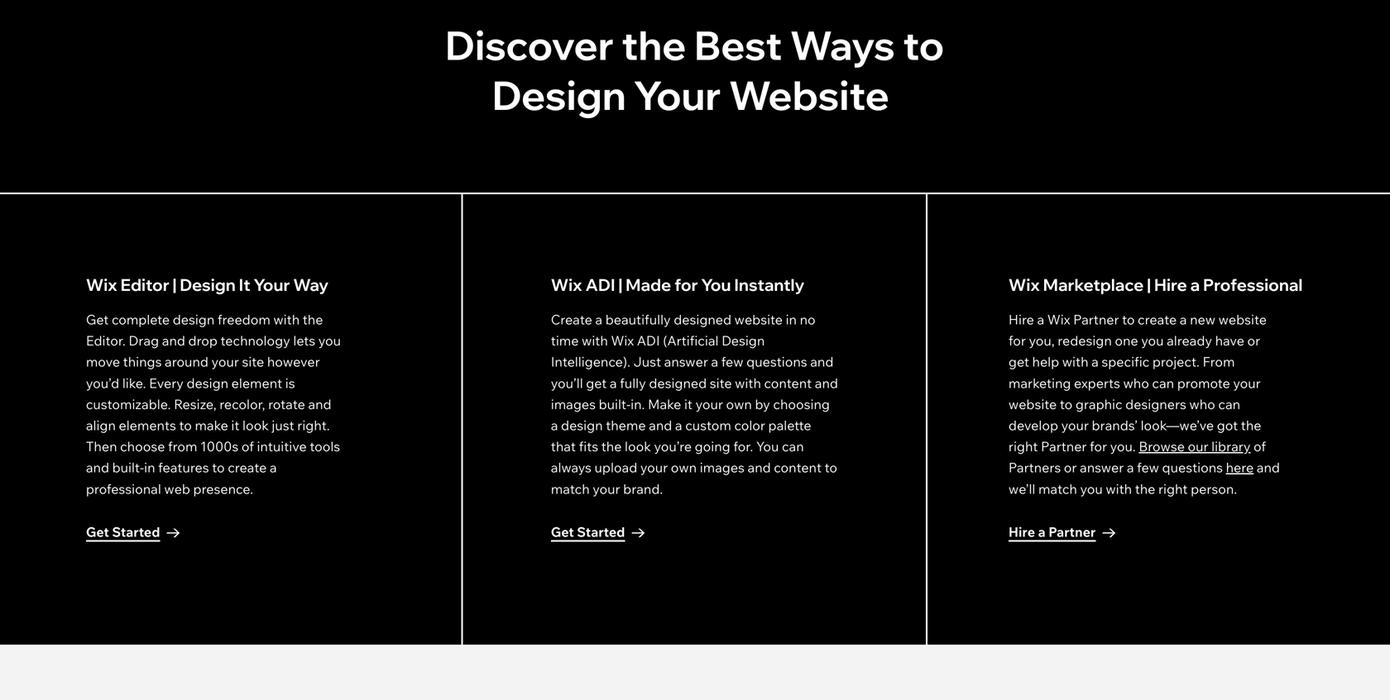 Task type: locate. For each thing, give the bounding box(es) containing it.
you right the lets
[[318, 333, 341, 349]]

1 started from the left
[[112, 524, 160, 541]]

drop
[[188, 333, 218, 349]]

the
[[622, 20, 686, 70], [303, 312, 323, 328], [1241, 417, 1262, 434], [601, 439, 622, 455], [1135, 481, 1156, 498]]

adi up "create"
[[586, 275, 615, 295]]

your inside get complete design freedom with the editor. drag and drop technology lets you move things around your site however you'd like. every design element is customizable. resize, recolor, rotate and align elements to make it look just right. then choose from 1000s of intuitive tools and built-in features to create a professional web presence.
[[211, 354, 239, 370]]

2 of from the left
[[1254, 439, 1266, 455]]

match inside create a beautifully designed website in no time with wix adi (artificial design intelligence). just answer a few questions and you'll get a fully designed site with content and images built-in. make it your own by choosing a design theme and a custom color palette that fits the look you're going for. you can always upload your own images and content to match your brand.
[[551, 481, 590, 498]]

0 vertical spatial built-
[[599, 396, 631, 413]]

2 vertical spatial design
[[722, 333, 765, 349]]

adi inside create a beautifully designed website in no time with wix adi (artificial design intelligence). just answer a few questions and you'll get a fully designed site with content and images built-in. make it your own by choosing a design theme and a custom color palette that fits the look you're going for. you can always upload your own images and content to match your brand.
[[637, 333, 660, 349]]

right down develop
[[1009, 439, 1038, 455]]

person.
[[1191, 481, 1237, 498]]

partner down partners
[[1049, 524, 1096, 541]]

1 horizontal spatial |
[[619, 275, 623, 295]]

get down intelligence).
[[586, 375, 607, 392]]

1 vertical spatial adi
[[637, 333, 660, 349]]

a down the (artificial
[[711, 354, 718, 370]]

website down instantly
[[735, 312, 783, 328]]

0 horizontal spatial website
[[735, 312, 783, 328]]

partner up redesign
[[1073, 312, 1119, 328]]

own down you're
[[671, 460, 697, 476]]

0 horizontal spatial or
[[1064, 460, 1077, 476]]

can
[[1152, 375, 1174, 392], [1218, 396, 1241, 413], [782, 439, 804, 455]]

0 horizontal spatial answer
[[664, 354, 708, 370]]

a up 'experts'
[[1092, 354, 1099, 370]]

and down no
[[810, 354, 834, 370]]

2 started from the left
[[577, 524, 625, 541]]

answer inside create a beautifully designed website in no time with wix adi (artificial design intelligence). just answer a few questions and you'll get a fully designed site with content and images built-in. make it your own by choosing a design theme and a custom color palette that fits the look you're going for. you can always upload your own images and content to match your brand.
[[664, 354, 708, 370]]

fully
[[620, 375, 646, 392]]

0 vertical spatial answer
[[664, 354, 708, 370]]

1 horizontal spatial right
[[1159, 481, 1188, 498]]

to up one on the top right of page
[[1122, 312, 1135, 328]]

with inside and we'll match you with the right person.
[[1106, 481, 1132, 498]]

|
[[173, 275, 177, 295], [619, 275, 623, 295], [1147, 275, 1151, 295]]

you inside create a beautifully designed website in no time with wix adi (artificial design intelligence). just answer a few questions and you'll get a fully designed site with content and images built-in. make it your own by choosing a design theme and a custom color palette that fits the look you're going for. you can always upload your own images and content to match your brand.
[[756, 439, 779, 455]]

create
[[1138, 312, 1177, 328], [228, 460, 267, 476]]

0 vertical spatial design
[[492, 70, 626, 120]]

built-
[[599, 396, 631, 413], [112, 460, 144, 476]]

and up choosing
[[815, 375, 838, 392]]

2 vertical spatial partner
[[1049, 524, 1096, 541]]

designed up make
[[649, 375, 707, 392]]

0 horizontal spatial built-
[[112, 460, 144, 476]]

1 vertical spatial look
[[625, 439, 651, 455]]

match inside and we'll match you with the right person.
[[1039, 481, 1077, 498]]

1 horizontal spatial started
[[577, 524, 625, 541]]

things
[[123, 354, 162, 370]]

0 horizontal spatial create
[[228, 460, 267, 476]]

can down palette at the bottom right of page
[[782, 439, 804, 455]]

1 horizontal spatial adi
[[637, 333, 660, 349]]

with up intelligence).
[[582, 333, 608, 349]]

a
[[1191, 275, 1200, 295], [595, 312, 603, 328], [1037, 312, 1044, 328], [1180, 312, 1187, 328], [711, 354, 718, 370], [1092, 354, 1099, 370], [610, 375, 617, 392], [551, 417, 558, 434], [675, 417, 682, 434], [270, 460, 277, 476], [1127, 460, 1134, 476], [1038, 524, 1046, 541]]

get down the 'always'
[[551, 524, 574, 541]]

(artificial
[[663, 333, 719, 349]]

wix inside hire a wix partner to create a new website for you, redesign one you already have or get help with a specific project. from marketing experts who can promote your website to graphic designers who can develop your brands' look—we've got the right partner for you.
[[1047, 312, 1070, 328]]

design up resize,
[[187, 375, 228, 392]]

0 horizontal spatial it
[[231, 417, 240, 434]]

1 get started from the left
[[86, 524, 160, 541]]

1 vertical spatial or
[[1064, 460, 1077, 476]]

brands'
[[1092, 417, 1138, 434]]

in left no
[[786, 312, 797, 328]]

0 vertical spatial right
[[1009, 439, 1038, 455]]

here
[[1226, 460, 1254, 476]]

to up from
[[179, 417, 192, 434]]

a inside get complete design freedom with the editor. drag and drop technology lets you move things around your site however you'd like. every design element is customizable. resize, recolor, rotate and align elements to make it look just right. then choose from 1000s of intuitive tools and built-in features to create a professional web presence.
[[270, 460, 277, 476]]

create up presence.
[[228, 460, 267, 476]]

1 vertical spatial design
[[187, 375, 228, 392]]

or
[[1248, 333, 1261, 349], [1064, 460, 1077, 476]]

get for wix adi | made for you instantly
[[551, 524, 574, 541]]

your down upload
[[593, 481, 620, 498]]

website
[[729, 70, 890, 120]]

get started down professional
[[86, 524, 160, 541]]

1 horizontal spatial get started
[[551, 524, 625, 541]]

ways
[[790, 20, 895, 70]]

own left by
[[726, 396, 752, 413]]

your up brand.
[[640, 460, 668, 476]]

0 horizontal spatial get
[[586, 375, 607, 392]]

you
[[701, 275, 731, 295], [756, 439, 779, 455]]

match
[[551, 481, 590, 498], [1039, 481, 1077, 498]]

experts
[[1074, 375, 1120, 392]]

in inside create a beautifully designed website in no time with wix adi (artificial design intelligence). just answer a few questions and you'll get a fully designed site with content and images built-in. make it your own by choosing a design theme and a custom color palette that fits the look you're going for. you can always upload your own images and content to match your brand.
[[786, 312, 797, 328]]

look down theme
[[625, 439, 651, 455]]

discover
[[445, 20, 614, 70]]

drag
[[129, 333, 159, 349]]

with down the 'of partners or answer a few questions'
[[1106, 481, 1132, 498]]

professional
[[1203, 275, 1303, 295]]

your down drop
[[211, 354, 239, 370]]

0 vertical spatial few
[[721, 354, 744, 370]]

get left help
[[1009, 354, 1029, 370]]

who down specific
[[1123, 375, 1149, 392]]

you
[[318, 333, 341, 349], [1141, 333, 1164, 349], [1080, 481, 1103, 498]]

to left the graphic
[[1060, 396, 1073, 413]]

editor.
[[86, 333, 126, 349]]

get started
[[86, 524, 160, 541], [551, 524, 625, 541]]

hire up already
[[1154, 275, 1187, 295]]

0 vertical spatial questions
[[747, 354, 807, 370]]

site up custom
[[710, 375, 732, 392]]

0 vertical spatial can
[[1152, 375, 1174, 392]]

library
[[1212, 439, 1251, 455]]

it down recolor,
[[231, 417, 240, 434]]

the inside get complete design freedom with the editor. drag and drop technology lets you move things around your site however you'd like. every design element is customizable. resize, recolor, rotate and align elements to make it look just right. then choose from 1000s of intuitive tools and built-in features to create a professional web presence.
[[303, 312, 323, 328]]

technology
[[221, 333, 290, 349]]

match down the 'always'
[[551, 481, 590, 498]]

1 horizontal spatial own
[[726, 396, 752, 413]]

get started link
[[86, 522, 194, 545], [551, 522, 659, 545]]

0 vertical spatial it
[[684, 396, 693, 413]]

wix
[[86, 275, 117, 295], [551, 275, 582, 295], [1009, 275, 1040, 295], [1047, 312, 1070, 328], [611, 333, 634, 349]]

1 vertical spatial you
[[756, 439, 779, 455]]

website up develop
[[1009, 396, 1057, 413]]

site inside create a beautifully designed website in no time with wix adi (artificial design intelligence). just answer a few questions and you'll get a fully designed site with content and images built-in. make it your own by choosing a design theme and a custom color palette that fits the look you're going for. you can always upload your own images and content to match your brand.
[[710, 375, 732, 392]]

started for adi
[[577, 524, 625, 541]]

0 horizontal spatial in
[[144, 460, 155, 476]]

2 horizontal spatial |
[[1147, 275, 1151, 295]]

content down palette at the bottom right of page
[[774, 460, 822, 476]]

the inside create a beautifully designed website in no time with wix adi (artificial design intelligence). just answer a few questions and you'll get a fully designed site with content and images built-in. make it your own by choosing a design theme and a custom color palette that fits the look you're going for. you can always upload your own images and content to match your brand.
[[601, 439, 622, 455]]

create inside get complete design freedom with the editor. drag and drop technology lets you move things around your site however you'd like. every design element is customizable. resize, recolor, rotate and align elements to make it look just right. then choose from 1000s of intuitive tools and built-in features to create a professional web presence.
[[228, 460, 267, 476]]

0 horizontal spatial get started link
[[86, 522, 194, 545]]

1 horizontal spatial built-
[[599, 396, 631, 413]]

1 vertical spatial designed
[[649, 375, 707, 392]]

2 get started link from the left
[[551, 522, 659, 545]]

1 vertical spatial who
[[1190, 396, 1215, 413]]

0 horizontal spatial own
[[671, 460, 697, 476]]

develop
[[1009, 417, 1058, 434]]

your down from
[[1233, 375, 1261, 392]]

1 horizontal spatial you
[[756, 439, 779, 455]]

content up choosing
[[764, 375, 812, 392]]

hire down we'll
[[1009, 524, 1035, 541]]

for left 'you,'
[[1009, 333, 1026, 349]]

0 horizontal spatial questions
[[747, 354, 807, 370]]

0 horizontal spatial get started
[[86, 524, 160, 541]]

a down partners
[[1038, 524, 1046, 541]]

a down intuitive
[[270, 460, 277, 476]]

1 vertical spatial site
[[710, 375, 732, 392]]

0 horizontal spatial of
[[242, 439, 254, 455]]

then
[[86, 439, 117, 455]]

for left you.
[[1090, 439, 1107, 455]]

with inside get complete design freedom with the editor. drag and drop technology lets you move things around your site however you'd like. every design element is customizable. resize, recolor, rotate and align elements to make it look just right. then choose from 1000s of intuitive tools and built-in features to create a professional web presence.
[[273, 312, 300, 328]]

adi up just at the left
[[637, 333, 660, 349]]

or inside hire a wix partner to create a new website for you, redesign one you already have or get help with a specific project. from marketing experts who can promote your website to graphic designers who can develop your brands' look—we've got the right partner for you.
[[1248, 333, 1261, 349]]

1 match from the left
[[551, 481, 590, 498]]

2 match from the left
[[1039, 481, 1077, 498]]

0 vertical spatial partner
[[1073, 312, 1119, 328]]

0 horizontal spatial images
[[551, 396, 596, 413]]

who down the promote
[[1190, 396, 1215, 413]]

one
[[1115, 333, 1138, 349]]

0 vertical spatial your
[[634, 70, 721, 120]]

1 vertical spatial design
[[180, 275, 236, 295]]

0 vertical spatial images
[[551, 396, 596, 413]]

1 horizontal spatial questions
[[1162, 460, 1223, 476]]

you right one on the top right of page
[[1141, 333, 1164, 349]]

help
[[1032, 354, 1059, 370]]

can up got
[[1218, 396, 1241, 413]]

have
[[1215, 333, 1245, 349]]

hire
[[1154, 275, 1187, 295], [1009, 312, 1034, 328], [1009, 524, 1035, 541]]

3 | from the left
[[1147, 275, 1151, 295]]

1 horizontal spatial look
[[625, 439, 651, 455]]

0 vertical spatial get
[[1009, 354, 1029, 370]]

2 get started from the left
[[551, 524, 625, 541]]

no
[[800, 312, 816, 328]]

own
[[726, 396, 752, 413], [671, 460, 697, 476]]

to inside create a beautifully designed website in no time with wix adi (artificial design intelligence). just answer a few questions and you'll get a fully designed site with content and images built-in. make it your own by choosing a design theme and a custom color palette that fits the look you're going for. you can always upload your own images and content to match your brand.
[[825, 460, 837, 476]]

wix for wix editor | design it your way
[[86, 275, 117, 295]]

1 | from the left
[[173, 275, 177, 295]]

0 vertical spatial or
[[1248, 333, 1261, 349]]

built- inside create a beautifully designed website in no time with wix adi (artificial design intelligence). just answer a few questions and you'll get a fully designed site with content and images built-in. make it your own by choosing a design theme and a custom color palette that fits the look you're going for. you can always upload your own images and content to match your brand.
[[599, 396, 631, 413]]

1 horizontal spatial of
[[1254, 439, 1266, 455]]

look inside create a beautifully designed website in no time with wix adi (artificial design intelligence). just answer a few questions and you'll get a fully designed site with content and images built-in. make it your own by choosing a design theme and a custom color palette that fits the look you're going for. you can always upload your own images and content to match your brand.
[[625, 439, 651, 455]]

get
[[86, 312, 109, 328], [86, 524, 109, 541], [551, 524, 574, 541]]

can inside create a beautifully designed website in no time with wix adi (artificial design intelligence). just answer a few questions and you'll get a fully designed site with content and images built-in. make it your own by choosing a design theme and a custom color palette that fits the look you're going for. you can always upload your own images and content to match your brand.
[[782, 439, 804, 455]]

look down recolor,
[[242, 417, 269, 434]]

images
[[551, 396, 596, 413], [700, 460, 745, 476]]

0 vertical spatial look
[[242, 417, 269, 434]]

images down going
[[700, 460, 745, 476]]

and up the around on the left bottom
[[162, 333, 185, 349]]

0 vertical spatial for
[[675, 275, 698, 295]]

site down technology
[[242, 354, 264, 370]]

going
[[695, 439, 731, 455]]

browse our library
[[1139, 439, 1251, 455]]

design inside create a beautifully designed website in no time with wix adi (artificial design intelligence). just answer a few questions and you'll get a fully designed site with content and images built-in. make it your own by choosing a design theme and a custom color palette that fits the look you're going for. you can always upload your own images and content to match your brand.
[[561, 417, 603, 434]]

or inside the 'of partners or answer a few questions'
[[1064, 460, 1077, 476]]

discover the best ways to design your website
[[445, 20, 944, 120]]

1 horizontal spatial or
[[1248, 333, 1261, 349]]

few
[[721, 354, 744, 370], [1137, 460, 1159, 476]]

a up new
[[1191, 275, 1200, 295]]

instantly
[[734, 275, 805, 295]]

1 horizontal spatial in
[[786, 312, 797, 328]]

design up fits
[[561, 417, 603, 434]]

get started down the 'always'
[[551, 524, 625, 541]]

got
[[1217, 417, 1238, 434]]

wix adi | made for you instantly
[[551, 275, 805, 295]]

and right here
[[1257, 460, 1280, 476]]

upload
[[595, 460, 637, 476]]

2 horizontal spatial for
[[1090, 439, 1107, 455]]

you'd
[[86, 375, 119, 392]]

2 horizontal spatial you
[[1141, 333, 1164, 349]]

right
[[1009, 439, 1038, 455], [1159, 481, 1188, 498]]

0 horizontal spatial your
[[254, 275, 290, 295]]

designed up the (artificial
[[674, 312, 732, 328]]

started down brand.
[[577, 524, 625, 541]]

few up color
[[721, 354, 744, 370]]

you up hire a partner link
[[1080, 481, 1103, 498]]

started for editor
[[112, 524, 160, 541]]

1 vertical spatial your
[[254, 275, 290, 295]]

0 vertical spatial hire
[[1154, 275, 1187, 295]]

hire up 'you,'
[[1009, 312, 1034, 328]]

0 horizontal spatial you
[[318, 333, 341, 349]]

or right have
[[1248, 333, 1261, 349]]

0 horizontal spatial can
[[782, 439, 804, 455]]

to right ways
[[903, 20, 944, 70]]

1 horizontal spatial your
[[634, 70, 721, 120]]

1 vertical spatial answer
[[1080, 460, 1124, 476]]

of inside get complete design freedom with the editor. drag and drop technology lets you move things around your site however you'd like. every design element is customizable. resize, recolor, rotate and align elements to make it look just right. then choose from 1000s of intuitive tools and built-in features to create a professional web presence.
[[242, 439, 254, 455]]

1 of from the left
[[242, 439, 254, 455]]

| left made
[[619, 275, 623, 295]]

| right editor
[[173, 275, 177, 295]]

hire inside hire a wix partner to create a new website for you, redesign one you already have or get help with a specific project. from marketing experts who can promote your website to graphic designers who can develop your brands' look—we've got the right partner for you.
[[1009, 312, 1034, 328]]

1 vertical spatial right
[[1159, 481, 1188, 498]]

from
[[1203, 354, 1235, 370]]

1 vertical spatial few
[[1137, 460, 1159, 476]]

2 | from the left
[[619, 275, 623, 295]]

can up designers
[[1152, 375, 1174, 392]]

that
[[551, 439, 576, 455]]

freedom
[[218, 312, 270, 328]]

browse
[[1139, 439, 1185, 455]]

1 horizontal spatial few
[[1137, 460, 1159, 476]]

look—we've
[[1141, 417, 1214, 434]]

designed
[[674, 312, 732, 328], [649, 375, 707, 392]]

for right made
[[675, 275, 698, 295]]

with up the lets
[[273, 312, 300, 328]]

| right marketplace
[[1147, 275, 1151, 295]]

of inside the 'of partners or answer a few questions'
[[1254, 439, 1266, 455]]

time
[[551, 333, 579, 349]]

started down professional
[[112, 524, 160, 541]]

1 vertical spatial built-
[[112, 460, 144, 476]]

always
[[551, 460, 592, 476]]

of right 1000s
[[242, 439, 254, 455]]

1 vertical spatial images
[[700, 460, 745, 476]]

answer down the (artificial
[[664, 354, 708, 370]]

right left person.
[[1159, 481, 1188, 498]]

0 horizontal spatial right
[[1009, 439, 1038, 455]]

design
[[173, 312, 215, 328], [187, 375, 228, 392], [561, 417, 603, 434]]

0 horizontal spatial you
[[701, 275, 731, 295]]

and down make
[[649, 417, 672, 434]]

answer down you.
[[1080, 460, 1124, 476]]

questions up by
[[747, 354, 807, 370]]

answer
[[664, 354, 708, 370], [1080, 460, 1124, 476]]

to down choosing
[[825, 460, 837, 476]]

1 horizontal spatial website
[[1009, 396, 1057, 413]]

1 horizontal spatial site
[[710, 375, 732, 392]]

0 vertical spatial site
[[242, 354, 264, 370]]

with down redesign
[[1062, 354, 1089, 370]]

0 horizontal spatial site
[[242, 354, 264, 370]]

a down you.
[[1127, 460, 1134, 476]]

you'll
[[551, 375, 583, 392]]

1 get started link from the left
[[86, 522, 194, 545]]

0 horizontal spatial match
[[551, 481, 590, 498]]

built- up professional
[[112, 460, 144, 476]]

partner
[[1073, 312, 1119, 328], [1041, 439, 1087, 455], [1049, 524, 1096, 541]]

in down choose
[[144, 460, 155, 476]]

get
[[1009, 354, 1029, 370], [586, 375, 607, 392]]

2 horizontal spatial design
[[722, 333, 765, 349]]

hire a partner link
[[1009, 522, 1129, 545]]

0 horizontal spatial who
[[1123, 375, 1149, 392]]

answer inside the 'of partners or answer a few questions'
[[1080, 460, 1124, 476]]

images down you'll at the bottom left of the page
[[551, 396, 596, 413]]

1 vertical spatial in
[[144, 460, 155, 476]]

1 horizontal spatial match
[[1039, 481, 1077, 498]]

to down 1000s
[[212, 460, 225, 476]]

1 vertical spatial questions
[[1162, 460, 1223, 476]]

1 horizontal spatial create
[[1138, 312, 1177, 328]]

the inside discover the best ways to design your website
[[622, 20, 686, 70]]

get started for adi
[[551, 524, 625, 541]]

built- up theme
[[599, 396, 631, 413]]

right inside and we'll match you with the right person.
[[1159, 481, 1188, 498]]

and
[[162, 333, 185, 349], [810, 354, 834, 370], [815, 375, 838, 392], [308, 396, 331, 413], [649, 417, 672, 434], [86, 460, 109, 476], [748, 460, 771, 476], [1257, 460, 1280, 476]]

1 horizontal spatial design
[[492, 70, 626, 120]]

1 vertical spatial create
[[228, 460, 267, 476]]

editor
[[120, 275, 169, 295]]

design up drop
[[173, 312, 215, 328]]

0 vertical spatial create
[[1138, 312, 1177, 328]]

for.
[[733, 439, 753, 455]]

1 vertical spatial get
[[586, 375, 607, 392]]

or right partners
[[1064, 460, 1077, 476]]

website up have
[[1219, 312, 1267, 328]]

few down browse
[[1137, 460, 1159, 476]]

get down professional
[[86, 524, 109, 541]]

match down partners
[[1039, 481, 1077, 498]]

create down wix marketplace | hire a professional
[[1138, 312, 1177, 328]]

1 horizontal spatial for
[[1009, 333, 1026, 349]]

0 vertical spatial in
[[786, 312, 797, 328]]



Task type: describe. For each thing, give the bounding box(es) containing it.
0 vertical spatial design
[[173, 312, 215, 328]]

made
[[626, 275, 671, 295]]

make
[[195, 417, 228, 434]]

project.
[[1153, 354, 1200, 370]]

0 vertical spatial you
[[701, 275, 731, 295]]

get complete design freedom with the editor. drag and drop technology lets you move things around your site however you'd like. every design element is customizable. resize, recolor, rotate and align elements to make it look just right. then choose from 1000s of intuitive tools and built-in features to create a professional web presence.
[[86, 312, 341, 498]]

1 vertical spatial partner
[[1041, 439, 1087, 455]]

get started link for editor
[[86, 522, 194, 545]]

0 vertical spatial designed
[[674, 312, 732, 328]]

move
[[86, 354, 120, 370]]

browse our library link
[[1139, 439, 1251, 455]]

custom
[[685, 417, 731, 434]]

every
[[149, 375, 184, 392]]

0 vertical spatial content
[[764, 375, 812, 392]]

hire a wix partner to create a new website for you, redesign one you already have or get help with a specific project. from marketing experts who can promote your website to graphic designers who can develop your brands' look—we've got the right partner for you.
[[1009, 312, 1267, 455]]

elements
[[119, 417, 176, 434]]

our
[[1188, 439, 1209, 455]]

in inside get complete design freedom with the editor. drag and drop technology lets you move things around your site however you'd like. every design element is customizable. resize, recolor, rotate and align elements to make it look just right. then choose from 1000s of intuitive tools and built-in features to create a professional web presence.
[[144, 460, 155, 476]]

look inside get complete design freedom with the editor. drag and drop technology lets you move things around your site however you'd like. every design element is customizable. resize, recolor, rotate and align elements to make it look just right. then choose from 1000s of intuitive tools and built-in features to create a professional web presence.
[[242, 417, 269, 434]]

design inside discover the best ways to design your website
[[492, 70, 626, 120]]

new
[[1190, 312, 1216, 328]]

we'll
[[1009, 481, 1036, 498]]

few inside create a beautifully designed website in no time with wix adi (artificial design intelligence). just answer a few questions and you'll get a fully designed site with content and images built-in. make it your own by choosing a design theme and a custom color palette that fits the look you're going for. you can always upload your own images and content to match your brand.
[[721, 354, 744, 370]]

0 horizontal spatial design
[[180, 275, 236, 295]]

lets
[[293, 333, 315, 349]]

way
[[293, 275, 329, 295]]

a up 'you,'
[[1037, 312, 1044, 328]]

1 vertical spatial content
[[774, 460, 822, 476]]

beautifully
[[606, 312, 671, 328]]

few inside the 'of partners or answer a few questions'
[[1137, 460, 1159, 476]]

wix for wix marketplace | hire a professional
[[1009, 275, 1040, 295]]

get inside get complete design freedom with the editor. drag and drop technology lets you move things around your site however you'd like. every design element is customizable. resize, recolor, rotate and align elements to make it look just right. then choose from 1000s of intuitive tools and built-in features to create a professional web presence.
[[86, 312, 109, 328]]

professional
[[86, 481, 161, 498]]

choose
[[120, 439, 165, 455]]

tools
[[310, 439, 340, 455]]

by
[[755, 396, 770, 413]]

like.
[[122, 375, 146, 392]]

get for wix editor | design it your way
[[86, 524, 109, 541]]

right inside hire a wix partner to create a new website for you, redesign one you already have or get help with a specific project. from marketing experts who can promote your website to graphic designers who can develop your brands' look—we've got the right partner for you.
[[1009, 439, 1038, 455]]

questions inside create a beautifully designed website in no time with wix adi (artificial design intelligence). just answer a few questions and you'll get a fully designed site with content and images built-in. make it your own by choosing a design theme and a custom color palette that fits the look you're going for. you can always upload your own images and content to match your brand.
[[747, 354, 807, 370]]

2 horizontal spatial website
[[1219, 312, 1267, 328]]

and down then
[[86, 460, 109, 476]]

hire a partner
[[1009, 524, 1096, 541]]

your up custom
[[696, 396, 723, 413]]

just
[[272, 417, 294, 434]]

designers
[[1126, 396, 1187, 413]]

wix inside create a beautifully designed website in no time with wix adi (artificial design intelligence). just answer a few questions and you'll get a fully designed site with content and images built-in. make it your own by choosing a design theme and a custom color palette that fits the look you're going for. you can always upload your own images and content to match your brand.
[[611, 333, 634, 349]]

web
[[164, 481, 190, 498]]

of partners or answer a few questions
[[1009, 439, 1266, 476]]

customizable.
[[86, 396, 171, 413]]

2 vertical spatial for
[[1090, 439, 1107, 455]]

wix marketplace | hire a professional
[[1009, 275, 1303, 295]]

it
[[239, 275, 250, 295]]

you.
[[1110, 439, 1136, 455]]

wix editor | design it your way
[[86, 275, 329, 295]]

to inside discover the best ways to design your website
[[903, 20, 944, 70]]

you're
[[654, 439, 692, 455]]

promote
[[1177, 375, 1230, 392]]

0 horizontal spatial adi
[[586, 275, 615, 295]]

redesign
[[1058, 333, 1112, 349]]

it inside get complete design freedom with the editor. drag and drop technology lets you move things around your site however you'd like. every design element is customizable. resize, recolor, rotate and align elements to make it look just right. then choose from 1000s of intuitive tools and built-in features to create a professional web presence.
[[231, 417, 240, 434]]

with inside hire a wix partner to create a new website for you, redesign one you already have or get help with a specific project. from marketing experts who can promote your website to graphic designers who can develop your brands' look—we've got the right partner for you.
[[1062, 354, 1089, 370]]

create
[[551, 312, 592, 328]]

here link
[[1226, 460, 1254, 476]]

you inside and we'll match you with the right person.
[[1080, 481, 1103, 498]]

a left new
[[1180, 312, 1187, 328]]

is
[[285, 375, 295, 392]]

you inside hire a wix partner to create a new website for you, redesign one you already have or get help with a specific project. from marketing experts who can promote your website to graphic designers who can develop your brands' look—we've got the right partner for you.
[[1141, 333, 1164, 349]]

| for design
[[173, 275, 177, 295]]

get inside hire a wix partner to create a new website for you, redesign one you already have or get help with a specific project. from marketing experts who can promote your website to graphic designers who can develop your brands' look—we've got the right partner for you.
[[1009, 354, 1029, 370]]

built- inside get complete design freedom with the editor. drag and drop technology lets you move things around your site however you'd like. every design element is customizable. resize, recolor, rotate and align elements to make it look just right. then choose from 1000s of intuitive tools and built-in features to create a professional web presence.
[[112, 460, 144, 476]]

your down the graphic
[[1061, 417, 1089, 434]]

in.
[[631, 396, 645, 413]]

complete
[[112, 312, 170, 328]]

a inside the 'of partners or answer a few questions'
[[1127, 460, 1134, 476]]

design inside create a beautifully designed website in no time with wix adi (artificial design intelligence). just answer a few questions and you'll get a fully designed site with content and images built-in. make it your own by choosing a design theme and a custom color palette that fits the look you're going for. you can always upload your own images and content to match your brand.
[[722, 333, 765, 349]]

create a beautifully designed website in no time with wix adi (artificial design intelligence). just answer a few questions and you'll get a fully designed site with content and images built-in. make it your own by choosing a design theme and a custom color palette that fits the look you're going for. you can always upload your own images and content to match your brand.
[[551, 312, 838, 498]]

hire for hire a wix partner to create a new website for you, redesign one you already have or get help with a specific project. from marketing experts who can promote your website to graphic designers who can develop your brands' look—we've got the right partner for you.
[[1009, 312, 1034, 328]]

the inside and we'll match you with the right person.
[[1135, 481, 1156, 498]]

you inside get complete design freedom with the editor. drag and drop technology lets you move things around your site however you'd like. every design element is customizable. resize, recolor, rotate and align elements to make it look just right. then choose from 1000s of intuitive tools and built-in features to create a professional web presence.
[[318, 333, 341, 349]]

hire for hire a partner
[[1009, 524, 1035, 541]]

a right "create"
[[595, 312, 603, 328]]

| for made
[[619, 275, 623, 295]]

make
[[648, 396, 681, 413]]

1 horizontal spatial images
[[700, 460, 745, 476]]

the inside hire a wix partner to create a new website for you, redesign one you already have or get help with a specific project. from marketing experts who can promote your website to graphic designers who can develop your brands' look—we've got the right partner for you.
[[1241, 417, 1262, 434]]

from
[[168, 439, 197, 455]]

it inside create a beautifully designed website in no time with wix adi (artificial design intelligence). just answer a few questions and you'll get a fully designed site with content and images built-in. make it your own by choosing a design theme and a custom color palette that fits the look you're going for. you can always upload your own images and content to match your brand.
[[684, 396, 693, 413]]

0 vertical spatial who
[[1123, 375, 1149, 392]]

a up that in the left bottom of the page
[[551, 417, 558, 434]]

graphic
[[1076, 396, 1123, 413]]

however
[[267, 354, 320, 370]]

1 vertical spatial can
[[1218, 396, 1241, 413]]

site inside get complete design freedom with the editor. drag and drop technology lets you move things around your site however you'd like. every design element is customizable. resize, recolor, rotate and align elements to make it look just right. then choose from 1000s of intuitive tools and built-in features to create a professional web presence.
[[242, 354, 264, 370]]

marketplace
[[1043, 275, 1144, 295]]

and up 'right.'
[[308, 396, 331, 413]]

a up you're
[[675, 417, 682, 434]]

| for hire
[[1147, 275, 1151, 295]]

0 horizontal spatial for
[[675, 275, 698, 295]]

get started for editor
[[86, 524, 160, 541]]

features
[[158, 460, 209, 476]]

your inside discover the best ways to design your website
[[634, 70, 721, 120]]

get started link for adi
[[551, 522, 659, 545]]

color
[[734, 417, 765, 434]]

around
[[165, 354, 208, 370]]

create inside hire a wix partner to create a new website for you, redesign one you already have or get help with a specific project. from marketing experts who can promote your website to graphic designers who can develop your brands' look—we've got the right partner for you.
[[1138, 312, 1177, 328]]

and we'll match you with the right person.
[[1009, 460, 1280, 498]]

and inside and we'll match you with the right person.
[[1257, 460, 1280, 476]]

best
[[694, 20, 782, 70]]

palette
[[768, 417, 812, 434]]

already
[[1167, 333, 1212, 349]]

element
[[231, 375, 282, 392]]

wix for wix adi | made for you instantly
[[551, 275, 582, 295]]

you,
[[1029, 333, 1055, 349]]

get inside create a beautifully designed website in no time with wix adi (artificial design intelligence). just answer a few questions and you'll get a fully designed site with content and images built-in. make it your own by choosing a design theme and a custom color palette that fits the look you're going for. you can always upload your own images and content to match your brand.
[[586, 375, 607, 392]]

website inside create a beautifully designed website in no time with wix adi (artificial design intelligence). just answer a few questions and you'll get a fully designed site with content and images built-in. make it your own by choosing a design theme and a custom color palette that fits the look you're going for. you can always upload your own images and content to match your brand.
[[735, 312, 783, 328]]

resize,
[[174, 396, 217, 413]]

1 vertical spatial for
[[1009, 333, 1026, 349]]

1 vertical spatial own
[[671, 460, 697, 476]]

a left 'fully' at the bottom
[[610, 375, 617, 392]]

recolor,
[[219, 396, 265, 413]]

fits
[[579, 439, 598, 455]]

marketing
[[1009, 375, 1071, 392]]

1000s
[[200, 439, 239, 455]]

choosing
[[773, 396, 830, 413]]

partners
[[1009, 460, 1061, 476]]

specific
[[1102, 354, 1150, 370]]

and down for.
[[748, 460, 771, 476]]

questions inside the 'of partners or answer a few questions'
[[1162, 460, 1223, 476]]

just
[[633, 354, 661, 370]]

with up by
[[735, 375, 761, 392]]

presence.
[[193, 481, 253, 498]]

intelligence).
[[551, 354, 631, 370]]

brand.
[[623, 481, 663, 498]]



Task type: vqa. For each thing, say whether or not it's contained in the screenshot.
leftmost 16
no



